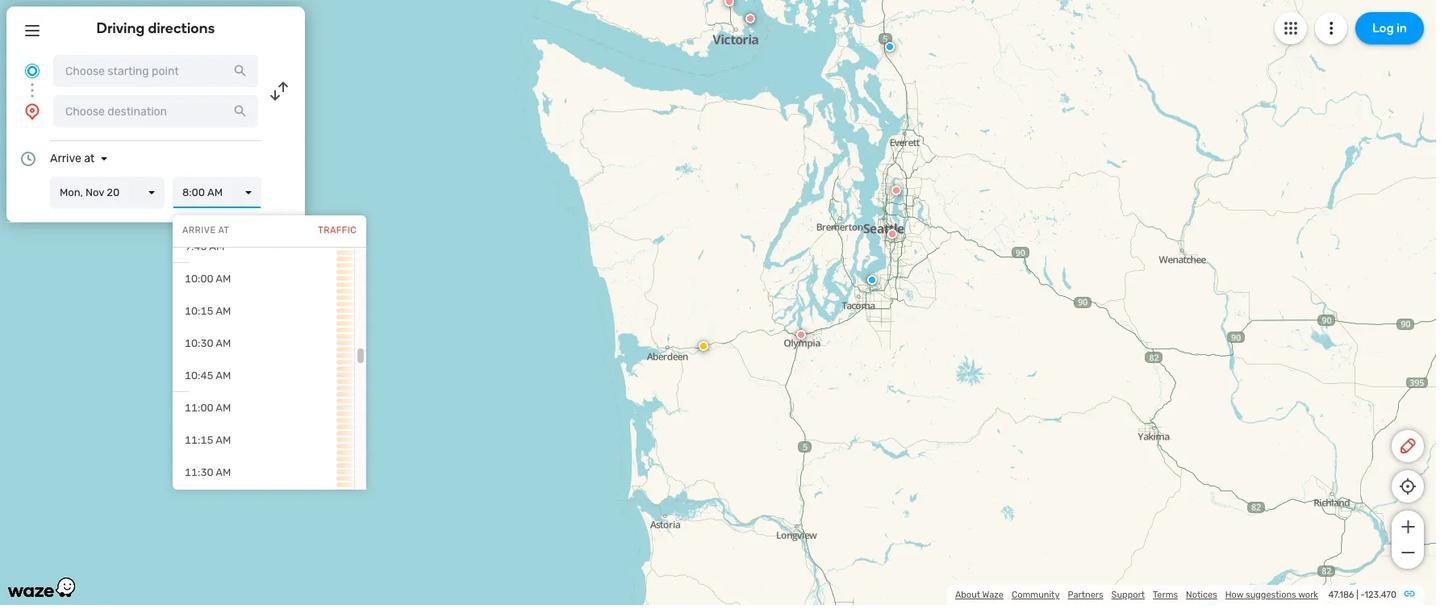 Task type: locate. For each thing, give the bounding box(es) containing it.
47.186
[[1329, 590, 1355, 600]]

am inside "10:30 am" option
[[216, 337, 231, 349]]

am
[[207, 186, 223, 199], [209, 241, 225, 253], [216, 273, 231, 285], [216, 305, 231, 317], [216, 337, 231, 349], [216, 370, 231, 382], [216, 402, 231, 414], [216, 434, 231, 446], [216, 466, 231, 479], [216, 499, 231, 511]]

|
[[1357, 590, 1359, 600]]

arrive at up mon,
[[50, 152, 95, 165]]

am right 10:30
[[216, 337, 231, 349]]

police image
[[885, 42, 895, 52], [878, 270, 888, 279], [797, 523, 807, 533]]

0 horizontal spatial at
[[84, 152, 95, 165]]

am inside the '10:00 am' option
[[216, 273, 231, 285]]

am for 11:45 am
[[216, 499, 231, 511]]

am right 9:45 at left
[[209, 241, 225, 253]]

am for 11:30 am
[[216, 466, 231, 479]]

arrive up mon,
[[50, 152, 81, 165]]

partners link
[[1068, 590, 1104, 600]]

am inside 10:15 am option
[[216, 305, 231, 317]]

am for 10:45 am
[[216, 370, 231, 382]]

nov
[[86, 186, 104, 199]]

arrive
[[50, 152, 81, 165], [182, 225, 216, 236]]

10:15 am
[[185, 305, 231, 317]]

am inside 11:30 am option
[[216, 466, 231, 479]]

police image
[[1159, 404, 1169, 414], [792, 414, 801, 424], [796, 422, 805, 432]]

am right 10:45
[[216, 370, 231, 382]]

11:30
[[185, 466, 213, 479]]

1 horizontal spatial arrive
[[182, 225, 216, 236]]

at up mon, nov 20
[[84, 152, 95, 165]]

am right 11:15
[[216, 434, 231, 446]]

1 vertical spatial at
[[218, 225, 230, 236]]

terms
[[1153, 590, 1178, 600]]

0 horizontal spatial arrive at
[[50, 152, 95, 165]]

how suggestions work link
[[1226, 590, 1319, 600]]

am right 11:45
[[216, 499, 231, 511]]

road closed image
[[725, 0, 734, 6], [736, 19, 746, 29], [1015, 257, 1025, 267], [797, 330, 806, 340], [796, 493, 805, 503], [1242, 504, 1252, 514]]

Choose destination text field
[[53, 95, 258, 128]]

am right '11:00'
[[216, 402, 231, 414]]

0 vertical spatial road closed image
[[960, 102, 970, 111]]

am right 8:00
[[207, 186, 223, 199]]

1 vertical spatial arrive
[[182, 225, 216, 236]]

0 vertical spatial at
[[84, 152, 95, 165]]

1 horizontal spatial at
[[218, 225, 230, 236]]

0 horizontal spatial arrive
[[50, 152, 81, 165]]

how
[[1226, 590, 1244, 600]]

community link
[[1012, 590, 1060, 600]]

am inside '11:45 am' option
[[216, 499, 231, 511]]

arrive up 9:45 at left
[[182, 225, 216, 236]]

am right 10:00
[[216, 273, 231, 285]]

arrive at up "9:45 am"
[[182, 225, 230, 236]]

9:45
[[185, 241, 207, 253]]

road closed image
[[960, 102, 970, 111], [888, 189, 897, 199], [884, 212, 893, 222]]

notices link
[[1186, 590, 1218, 600]]

clock image
[[19, 149, 38, 169]]

zoom out image
[[1398, 543, 1418, 563]]

arrive at
[[50, 152, 95, 165], [182, 225, 230, 236]]

community
[[1012, 590, 1060, 600]]

10:00
[[185, 273, 213, 285]]

waze
[[983, 590, 1004, 600]]

at up "9:45 am"
[[218, 225, 230, 236]]

support
[[1112, 590, 1145, 600]]

0 vertical spatial arrive
[[50, 152, 81, 165]]

123.470
[[1365, 590, 1397, 600]]

am inside 11:00 am option
[[216, 402, 231, 414]]

10:45 am option
[[173, 360, 354, 392]]

10:30 am
[[185, 337, 231, 349]]

am inside 8:00 am list box
[[207, 186, 223, 199]]

pencil image
[[1399, 437, 1418, 456]]

am inside the 9:45 am option
[[209, 241, 225, 253]]

partners
[[1068, 590, 1104, 600]]

at
[[84, 152, 95, 165], [218, 225, 230, 236]]

am right the 11:30
[[216, 466, 231, 479]]

20
[[107, 186, 120, 199]]

10:15 am option
[[173, 295, 354, 328]]

am inside 11:15 am 'option'
[[216, 434, 231, 446]]

am inside "10:45 am" option
[[216, 370, 231, 382]]

am for 10:15 am
[[216, 305, 231, 317]]

1 horizontal spatial arrive at
[[182, 225, 230, 236]]

am right 10:15
[[216, 305, 231, 317]]

11:45 am option
[[173, 489, 354, 521]]

1 vertical spatial road closed image
[[888, 189, 897, 199]]

2 vertical spatial road closed image
[[884, 212, 893, 222]]

11:00 am option
[[173, 392, 354, 425]]

about
[[955, 590, 981, 600]]

work
[[1299, 590, 1319, 600]]



Task type: vqa. For each thing, say whether or not it's contained in the screenshot.
47.186
yes



Task type: describe. For each thing, give the bounding box(es) containing it.
-
[[1361, 590, 1365, 600]]

suggestions
[[1246, 590, 1297, 600]]

9:45 am
[[185, 241, 225, 253]]

support link
[[1112, 590, 1145, 600]]

11:15
[[185, 434, 213, 446]]

Choose starting point text field
[[53, 55, 258, 87]]

10:45 am
[[185, 370, 231, 382]]

11:00
[[185, 402, 213, 414]]

am for 8:00 am
[[207, 186, 223, 199]]

terms link
[[1153, 590, 1178, 600]]

about waze link
[[955, 590, 1004, 600]]

47.186 | -123.470
[[1329, 590, 1397, 600]]

10:30 am option
[[173, 328, 354, 360]]

10:00 am option
[[173, 263, 354, 295]]

current location image
[[23, 61, 42, 81]]

am for 9:45 am
[[209, 241, 225, 253]]

11:15 am option
[[173, 425, 354, 457]]

10:00 am
[[185, 273, 231, 285]]

zoom in image
[[1398, 517, 1418, 537]]

0 vertical spatial police image
[[885, 42, 895, 52]]

directions
[[148, 19, 215, 37]]

notices
[[1186, 590, 1218, 600]]

mon, nov 20
[[60, 186, 120, 199]]

am for 11:15 am
[[216, 434, 231, 446]]

11:30 am option
[[173, 457, 354, 489]]

10:15
[[185, 305, 213, 317]]

link image
[[1403, 588, 1416, 600]]

mon,
[[60, 186, 83, 199]]

11:45 am
[[185, 499, 231, 511]]

am for 10:30 am
[[216, 337, 231, 349]]

8:00
[[182, 186, 205, 199]]

11:15 am
[[185, 434, 231, 446]]

hazard image
[[699, 341, 709, 351]]

1 vertical spatial police image
[[878, 270, 888, 279]]

10:30
[[185, 337, 213, 349]]

11:30 am
[[185, 466, 231, 479]]

10:45
[[185, 370, 213, 382]]

mon, nov 20 list box
[[50, 177, 165, 209]]

location image
[[23, 102, 42, 121]]

traffic
[[318, 225, 357, 236]]

driving
[[96, 19, 145, 37]]

am for 10:00 am
[[216, 273, 231, 285]]

about waze community partners support terms notices how suggestions work
[[955, 590, 1319, 600]]

am for 11:00 am
[[216, 402, 231, 414]]

8:00 am
[[182, 186, 223, 199]]

11:45
[[185, 499, 213, 511]]

9:45 am option
[[173, 231, 354, 263]]

2 vertical spatial police image
[[797, 523, 807, 533]]

8:00 am list box
[[173, 177, 261, 209]]

driving directions
[[96, 19, 215, 37]]

11:00 am
[[185, 402, 231, 414]]

hazard image
[[1324, 302, 1333, 312]]

1 vertical spatial arrive at
[[182, 225, 230, 236]]

0 vertical spatial arrive at
[[50, 152, 95, 165]]



